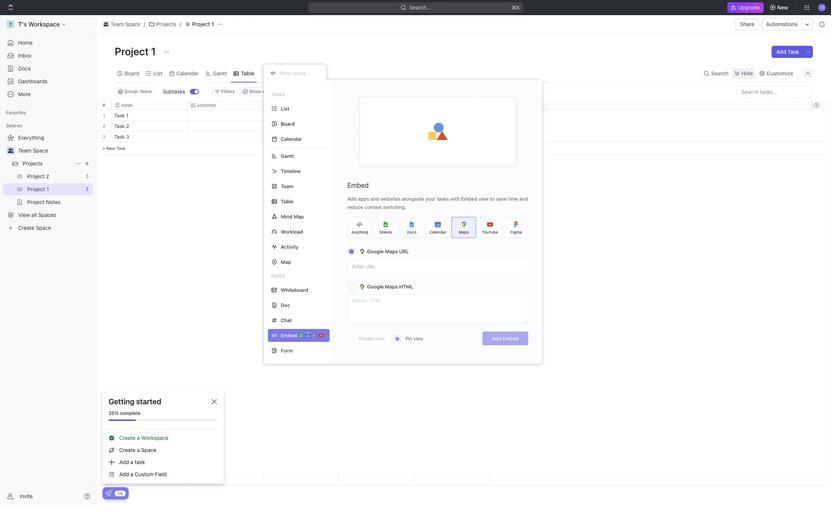 Task type: describe. For each thing, give the bounding box(es) containing it.
view inside add apps and websites alongside your tasks with embed view to save time and reduce context switching.
[[479, 196, 489, 202]]

dashboards
[[18, 78, 48, 84]]

0 horizontal spatial embed
[[348, 181, 369, 189]]

0 horizontal spatial 3
[[103, 134, 105, 139]]

1 vertical spatial project 1
[[115, 45, 158, 58]]

board link
[[123, 68, 139, 79]]

1 2 3
[[103, 113, 105, 139]]

create for create a space
[[119, 447, 136, 453]]

1 inside 1 2 3
[[103, 113, 105, 118]]

customize
[[767, 70, 793, 76]]

invite
[[20, 493, 33, 499]]

apps
[[358, 196, 369, 202]]

hide button
[[733, 68, 756, 79]]

add embed
[[492, 335, 519, 341]]

1 vertical spatial project
[[115, 45, 149, 58]]

pin view
[[406, 336, 423, 341]]

1 horizontal spatial docs
[[407, 230, 417, 234]]

share
[[740, 21, 755, 27]]

add task
[[777, 48, 800, 55]]

view for pin view
[[413, 336, 423, 341]]

automations button
[[763, 19, 802, 30]]

maps for html
[[385, 284, 398, 290]]

add task button
[[772, 46, 804, 58]]

tasks
[[271, 92, 285, 97]]

automations
[[766, 21, 798, 27]]

field
[[155, 471, 167, 477]]

team space inside tree
[[18, 147, 48, 154]]

mind
[[281, 213, 292, 219]]

timeline
[[281, 168, 301, 174]]

chat
[[281, 317, 292, 323]]

view for private view
[[375, 336, 385, 341]]

reduce
[[348, 204, 363, 210]]

press space to select this row. row containing ‎task 1
[[112, 110, 490, 122]]

add apps and websites alongside your tasks with embed view to save time and reduce context switching.
[[348, 196, 528, 210]]

docs inside 'sidebar' navigation
[[18, 65, 31, 72]]

project 1 inside "link"
[[192, 21, 214, 27]]

1 vertical spatial table
[[281, 198, 294, 204]]

1 and from the left
[[371, 196, 379, 202]]

0 horizontal spatial projects link
[[23, 157, 72, 170]]

1 horizontal spatial team space
[[111, 21, 140, 27]]

task 3
[[114, 134, 129, 140]]

home link
[[3, 37, 93, 49]]

0 vertical spatial map
[[294, 213, 304, 219]]

create a workspace
[[119, 435, 168, 441]]

to do cell for task 3
[[263, 131, 339, 142]]

press space to select this row. row containing 1
[[97, 110, 112, 121]]

doc
[[281, 302, 290, 308]]

form
[[281, 347, 293, 353]]

mind map
[[281, 213, 304, 219]]

add for add task
[[777, 48, 787, 55]]

project 1 link
[[183, 20, 216, 29]]

25%
[[109, 410, 119, 416]]

a for workspace
[[137, 435, 140, 441]]

view
[[274, 70, 286, 76]]

subtasks
[[163, 88, 185, 95]]

favorites button
[[3, 108, 29, 117]]

custom
[[135, 471, 154, 477]]

Search tasks... text field
[[737, 86, 813, 97]]

sheets
[[379, 230, 392, 234]]

1 vertical spatial board
[[281, 121, 295, 127]]

25% complete
[[109, 410, 140, 416]]

embed inside button
[[503, 335, 519, 341]]

a for task
[[130, 459, 133, 465]]

add for add a custom field
[[119, 471, 129, 477]]

project inside "link"
[[192, 21, 210, 27]]

2 horizontal spatial space
[[141, 447, 156, 453]]

to do for ‎task 2
[[268, 124, 281, 129]]

‎task 2
[[114, 123, 129, 129]]

new button
[[767, 2, 793, 14]]

context
[[365, 204, 382, 210]]

anything
[[351, 230, 368, 234]]

embed inside add apps and websites alongside your tasks with embed view to save time and reduce context switching.
[[461, 196, 477, 202]]

‎task 1
[[114, 112, 128, 118]]

#
[[102, 102, 105, 108]]

1 vertical spatial map
[[281, 259, 291, 265]]

list link
[[152, 68, 162, 79]]

workspace
[[141, 435, 168, 441]]

to do cell for ‎task 2
[[263, 121, 339, 131]]

google maps html
[[367, 284, 413, 290]]

1/4
[[117, 491, 123, 495]]

alongside
[[402, 196, 424, 202]]

grid containing ‎task 1
[[97, 101, 831, 485]]

complete
[[120, 410, 140, 416]]

team inside 'sidebar' navigation
[[18, 147, 31, 154]]

time
[[508, 196, 518, 202]]

subtasks button
[[160, 86, 190, 98]]

add a custom field
[[119, 471, 167, 477]]

space inside 'sidebar' navigation
[[33, 147, 48, 154]]

press space to select this row. row containing task 3
[[112, 131, 490, 143]]

save
[[496, 196, 507, 202]]

search
[[711, 70, 729, 76]]

‎task for ‎task 2
[[114, 123, 125, 129]]

view button
[[264, 68, 288, 79]]

docs link
[[3, 62, 93, 75]]

user group image
[[8, 148, 13, 153]]

2 for ‎task
[[126, 123, 129, 129]]

onboarding checklist button element
[[106, 490, 112, 496]]

calendar link
[[175, 68, 199, 79]]

0 vertical spatial maps
[[459, 230, 469, 234]]

whiteboard
[[281, 287, 308, 293]]

‎task for ‎task 1
[[114, 112, 125, 118]]

table link
[[239, 68, 254, 79]]

hide
[[742, 70, 753, 76]]

0 vertical spatial projects link
[[147, 20, 178, 29]]

projects inside 'sidebar' navigation
[[23, 160, 43, 167]]

task
[[135, 459, 145, 465]]

press space to select this row. row containing 3
[[97, 131, 112, 142]]

getting
[[109, 397, 134, 406]]

add embed button
[[483, 332, 528, 345]]

activity
[[281, 244, 299, 250]]

workload
[[281, 228, 303, 235]]

task inside press space to select this row. row
[[114, 134, 125, 140]]

onboarding checklist button image
[[106, 490, 112, 496]]

google for google maps html
[[367, 284, 384, 290]]

0 horizontal spatial table
[[241, 70, 254, 76]]

home
[[18, 39, 33, 46]]

1 horizontal spatial projects
[[156, 21, 176, 27]]



Task type: vqa. For each thing, say whether or not it's contained in the screenshot.
edit task name "text field" at the top of the page
no



Task type: locate. For each thing, give the bounding box(es) containing it.
do down tasks
[[275, 124, 281, 129]]

1 vertical spatial to do
[[268, 134, 281, 139]]

2 vertical spatial maps
[[385, 284, 398, 290]]

dashboards link
[[3, 75, 93, 87]]

a
[[137, 435, 140, 441], [137, 447, 140, 453], [130, 459, 133, 465], [130, 471, 133, 477]]

‎task
[[114, 112, 125, 118], [114, 123, 125, 129]]

team right user group icon
[[18, 147, 31, 154]]

0 horizontal spatial projects
[[23, 160, 43, 167]]

1 horizontal spatial space
[[125, 21, 140, 27]]

sidebar navigation
[[0, 15, 97, 505]]

1 horizontal spatial embed
[[461, 196, 477, 202]]

a down add a task
[[130, 471, 133, 477]]

create up create a space on the left bottom
[[119, 435, 136, 441]]

⌘k
[[512, 4, 520, 11]]

space right user group image
[[125, 21, 140, 27]]

new for new task
[[106, 146, 115, 151]]

1 vertical spatial team
[[18, 147, 31, 154]]

2 vertical spatial calendar
[[430, 230, 446, 234]]

inbox
[[18, 52, 31, 59]]

customize button
[[757, 68, 796, 79]]

1 inside press space to select this row. row
[[126, 112, 128, 118]]

a for space
[[137, 447, 140, 453]]

task for add task
[[788, 48, 800, 55]]

2 up task 3
[[126, 123, 129, 129]]

0 horizontal spatial new
[[106, 146, 115, 151]]

2 vertical spatial to
[[490, 196, 495, 202]]

1 vertical spatial new
[[106, 146, 115, 151]]

0 vertical spatial board
[[125, 70, 139, 76]]

2 create from the top
[[119, 447, 136, 453]]

1 vertical spatial list
[[281, 105, 289, 111]]

1 do from the top
[[275, 124, 281, 129]]

0 horizontal spatial team space link
[[18, 145, 92, 157]]

0 vertical spatial project 1
[[192, 21, 214, 27]]

press space to select this row. row
[[97, 110, 112, 121], [112, 110, 490, 122], [97, 121, 112, 131], [112, 121, 490, 133], [97, 131, 112, 142], [112, 131, 490, 143], [112, 472, 490, 485]]

a left task
[[130, 459, 133, 465]]

0 vertical spatial docs
[[18, 65, 31, 72]]

team space right user group icon
[[18, 147, 48, 154]]

2 horizontal spatial team
[[281, 183, 294, 189]]

favorites
[[6, 110, 26, 115]]

1 vertical spatial ‎task
[[114, 123, 125, 129]]

share button
[[736, 18, 759, 30]]

your
[[426, 196, 436, 202]]

view
[[479, 196, 489, 202], [375, 336, 385, 341], [413, 336, 423, 341]]

to do for task 3
[[268, 134, 281, 139]]

1 horizontal spatial projects link
[[147, 20, 178, 29]]

url
[[399, 248, 409, 254]]

gantt
[[213, 70, 227, 76], [281, 153, 294, 159]]

a up create a space on the left bottom
[[137, 435, 140, 441]]

a for custom
[[130, 471, 133, 477]]

0 horizontal spatial /
[[144, 21, 145, 27]]

space down create a workspace
[[141, 447, 156, 453]]

add for add apps and websites alongside your tasks with embed view to save time and reduce context switching.
[[348, 196, 357, 202]]

row group containing 1 2 3
[[97, 110, 112, 155]]

to do cell
[[263, 121, 339, 131], [263, 131, 339, 142]]

0 horizontal spatial team
[[18, 147, 31, 154]]

1 vertical spatial do
[[275, 134, 281, 139]]

1 horizontal spatial and
[[520, 196, 528, 202]]

0 horizontal spatial gantt
[[213, 70, 227, 76]]

google left html
[[367, 284, 384, 290]]

calendar
[[176, 70, 199, 76], [281, 136, 302, 142], [430, 230, 446, 234]]

0 vertical spatial calendar
[[176, 70, 199, 76]]

maps left url
[[385, 248, 398, 254]]

1 google from the top
[[367, 248, 384, 254]]

row
[[112, 101, 490, 110]]

a up task
[[137, 447, 140, 453]]

tree inside 'sidebar' navigation
[[3, 132, 93, 234]]

to for ‎task 2
[[268, 124, 274, 129]]

pin
[[406, 336, 412, 341]]

projects link
[[147, 20, 178, 29], [23, 157, 72, 170]]

table up mind
[[281, 198, 294, 204]]

youtube
[[482, 230, 498, 234]]

board left list link
[[125, 70, 139, 76]]

1 horizontal spatial view
[[413, 336, 423, 341]]

map
[[294, 213, 304, 219], [281, 259, 291, 265]]

and
[[371, 196, 379, 202], [520, 196, 528, 202]]

2 horizontal spatial view
[[479, 196, 489, 202]]

map down the activity
[[281, 259, 291, 265]]

show closed button
[[240, 87, 280, 96]]

team down timeline
[[281, 183, 294, 189]]

create a space
[[119, 447, 156, 453]]

project 1
[[192, 21, 214, 27], [115, 45, 158, 58]]

0 vertical spatial ‎task
[[114, 112, 125, 118]]

team space link inside 'sidebar' navigation
[[18, 145, 92, 157]]

0 horizontal spatial team space
[[18, 147, 48, 154]]

1 vertical spatial to do cell
[[263, 131, 339, 142]]

tree containing team space
[[3, 132, 93, 234]]

new for new
[[777, 4, 789, 11]]

/
[[144, 21, 145, 27], [180, 21, 181, 27]]

0 vertical spatial team space link
[[101, 20, 142, 29]]

1 vertical spatial embed
[[461, 196, 477, 202]]

private view
[[359, 336, 385, 341]]

1 to do cell from the top
[[263, 121, 339, 131]]

spaces
[[6, 123, 22, 128]]

new task
[[106, 146, 125, 151]]

1 vertical spatial maps
[[385, 248, 398, 254]]

close image
[[212, 399, 217, 404]]

2 / from the left
[[180, 21, 181, 27]]

view right private
[[375, 336, 385, 341]]

0 horizontal spatial and
[[371, 196, 379, 202]]

team space right user group image
[[111, 21, 140, 27]]

1 horizontal spatial list
[[281, 105, 289, 111]]

2 vertical spatial team
[[281, 183, 294, 189]]

0 vertical spatial to do
[[268, 124, 281, 129]]

project
[[192, 21, 210, 27], [115, 45, 149, 58]]

2 inside press space to select this row. row
[[126, 123, 129, 129]]

2 vertical spatial embed
[[503, 335, 519, 341]]

inbox link
[[3, 50, 93, 62]]

1 vertical spatial gantt
[[281, 153, 294, 159]]

Enter URL text field
[[348, 260, 528, 273]]

do
[[275, 124, 281, 129], [275, 134, 281, 139]]

2 ‎task from the top
[[114, 123, 125, 129]]

switching.
[[383, 204, 407, 210]]

1 vertical spatial team space
[[18, 147, 48, 154]]

html
[[399, 284, 413, 290]]

1 horizontal spatial 2
[[126, 123, 129, 129]]

1 vertical spatial to
[[268, 134, 274, 139]]

task down ‎task 2 at the top of the page
[[114, 134, 125, 140]]

tree
[[3, 132, 93, 234]]

task inside add task button
[[788, 48, 800, 55]]

to for task 3
[[268, 134, 274, 139]]

2 to do cell from the top
[[263, 131, 339, 142]]

0 vertical spatial task
[[788, 48, 800, 55]]

0 horizontal spatial project
[[115, 45, 149, 58]]

3 inside press space to select this row. row
[[126, 134, 129, 140]]

team space link
[[101, 20, 142, 29], [18, 145, 92, 157]]

view right pin
[[413, 336, 423, 341]]

1 create from the top
[[119, 435, 136, 441]]

0 vertical spatial embed
[[348, 181, 369, 189]]

3 down ‎task 2 at the top of the page
[[126, 134, 129, 140]]

space right user group icon
[[33, 147, 48, 154]]

new up automations
[[777, 4, 789, 11]]

space
[[125, 21, 140, 27], [33, 147, 48, 154], [141, 447, 156, 453]]

Enter name... field
[[279, 70, 320, 76]]

0 horizontal spatial docs
[[18, 65, 31, 72]]

0 vertical spatial google
[[367, 248, 384, 254]]

0 vertical spatial new
[[777, 4, 789, 11]]

0 horizontal spatial project 1
[[115, 45, 158, 58]]

2 google from the top
[[367, 284, 384, 290]]

team space
[[111, 21, 140, 27], [18, 147, 48, 154]]

search...
[[409, 4, 431, 11]]

calendar up timeline
[[281, 136, 302, 142]]

figma
[[511, 230, 522, 234]]

2 do from the top
[[275, 134, 281, 139]]

2 and from the left
[[520, 196, 528, 202]]

1 vertical spatial create
[[119, 447, 136, 453]]

cell
[[187, 110, 263, 120], [263, 110, 339, 120], [339, 110, 415, 120], [187, 121, 263, 131], [339, 121, 415, 131], [187, 131, 263, 142], [339, 131, 415, 142]]

0 horizontal spatial 2
[[103, 123, 105, 128]]

1 horizontal spatial /
[[180, 21, 181, 27]]

getting started
[[109, 397, 161, 406]]

websites
[[380, 196, 401, 202]]

0 vertical spatial to
[[268, 124, 274, 129]]

new down task 3
[[106, 146, 115, 151]]

1 horizontal spatial new
[[777, 4, 789, 11]]

create for create a workspace
[[119, 435, 136, 441]]

new
[[777, 4, 789, 11], [106, 146, 115, 151]]

1 vertical spatial docs
[[407, 230, 417, 234]]

map right mind
[[294, 213, 304, 219]]

1 ‎task from the top
[[114, 112, 125, 118]]

gantt left table link
[[213, 70, 227, 76]]

tasks
[[437, 196, 449, 202]]

task
[[788, 48, 800, 55], [114, 134, 125, 140], [116, 146, 125, 151]]

calendar up subtasks button
[[176, 70, 199, 76]]

add for add a task
[[119, 459, 129, 465]]

0 vertical spatial create
[[119, 435, 136, 441]]

team right user group image
[[111, 21, 124, 27]]

new inside button
[[777, 4, 789, 11]]

user group image
[[104, 22, 108, 26]]

list down tasks
[[281, 105, 289, 111]]

0 vertical spatial list
[[153, 70, 162, 76]]

google for google maps url
[[367, 248, 384, 254]]

0 vertical spatial team
[[111, 21, 124, 27]]

3 left task 3
[[103, 134, 105, 139]]

create
[[119, 435, 136, 441], [119, 447, 136, 453]]

0 vertical spatial project
[[192, 21, 210, 27]]

show closed
[[249, 89, 277, 94]]

google down sheets
[[367, 248, 384, 254]]

task down task 3
[[116, 146, 125, 151]]

1 inside project 1 "link"
[[211, 21, 214, 27]]

1 / from the left
[[144, 21, 145, 27]]

0 vertical spatial projects
[[156, 21, 176, 27]]

0 horizontal spatial board
[[125, 70, 139, 76]]

0 vertical spatial team space
[[111, 21, 140, 27]]

1 vertical spatial google
[[367, 284, 384, 290]]

0 horizontal spatial space
[[33, 147, 48, 154]]

2 horizontal spatial embed
[[503, 335, 519, 341]]

1 horizontal spatial team space link
[[101, 20, 142, 29]]

private
[[359, 336, 374, 341]]

0 vertical spatial do
[[275, 124, 281, 129]]

docs down inbox
[[18, 65, 31, 72]]

add for add embed
[[492, 335, 501, 341]]

google
[[367, 248, 384, 254], [367, 284, 384, 290]]

1 vertical spatial team space link
[[18, 145, 92, 157]]

closed
[[262, 89, 277, 94]]

google maps url
[[367, 248, 409, 254]]

0 horizontal spatial calendar
[[176, 70, 199, 76]]

calendar down add apps and websites alongside your tasks with embed view to save time and reduce context switching.
[[430, 230, 446, 234]]

3
[[126, 134, 129, 140], [103, 134, 105, 139]]

row group
[[97, 110, 112, 155], [112, 110, 490, 155], [812, 110, 831, 155], [812, 472, 831, 485]]

2 left ‎task 2 at the top of the page
[[103, 123, 105, 128]]

press space to select this row. row containing 2
[[97, 121, 112, 131]]

1 vertical spatial space
[[33, 147, 48, 154]]

‎task down ‎task 1
[[114, 123, 125, 129]]

2 to do from the top
[[268, 134, 281, 139]]

do for ‎task 2
[[275, 124, 281, 129]]

list up subtasks button
[[153, 70, 162, 76]]

show
[[249, 89, 261, 94]]

1 horizontal spatial gantt
[[281, 153, 294, 159]]

1 vertical spatial projects link
[[23, 157, 72, 170]]

and up context
[[371, 196, 379, 202]]

2 vertical spatial task
[[116, 146, 125, 151]]

0 vertical spatial gantt
[[213, 70, 227, 76]]

with
[[450, 196, 460, 202]]

table
[[241, 70, 254, 76], [281, 198, 294, 204]]

do for task 3
[[275, 134, 281, 139]]

0 horizontal spatial view
[[375, 336, 385, 341]]

task up customize
[[788, 48, 800, 55]]

table up the show
[[241, 70, 254, 76]]

maps left youtube
[[459, 230, 469, 234]]

0 vertical spatial to do cell
[[263, 121, 339, 131]]

2
[[126, 123, 129, 129], [103, 123, 105, 128]]

upgrade link
[[728, 2, 764, 13]]

docs up url
[[407, 230, 417, 234]]

view left save
[[479, 196, 489, 202]]

gantt link
[[211, 68, 227, 79]]

grid
[[97, 101, 831, 485]]

1 horizontal spatial team
[[111, 21, 124, 27]]

2 horizontal spatial calendar
[[430, 230, 446, 234]]

task for new task
[[116, 146, 125, 151]]

upgrade
[[738, 4, 760, 11]]

1 vertical spatial projects
[[23, 160, 43, 167]]

0 horizontal spatial list
[[153, 70, 162, 76]]

add
[[777, 48, 787, 55], [348, 196, 357, 202], [492, 335, 501, 341], [119, 459, 129, 465], [119, 471, 129, 477]]

1 vertical spatial calendar
[[281, 136, 302, 142]]

to inside add apps and websites alongside your tasks with embed view to save time and reduce context switching.
[[490, 196, 495, 202]]

1 to do from the top
[[268, 124, 281, 129]]

maps for url
[[385, 248, 398, 254]]

1 horizontal spatial table
[[281, 198, 294, 204]]

new inside grid
[[106, 146, 115, 151]]

1 horizontal spatial project
[[192, 21, 210, 27]]

view button
[[264, 64, 288, 82]]

started
[[136, 397, 161, 406]]

2 for 1
[[103, 123, 105, 128]]

row group containing ‎task 1
[[112, 110, 490, 155]]

do up timeline
[[275, 134, 281, 139]]

add a task
[[119, 459, 145, 465]]

maps left html
[[385, 284, 398, 290]]

search button
[[702, 68, 731, 79]]

1 horizontal spatial map
[[294, 213, 304, 219]]

gantt up timeline
[[281, 153, 294, 159]]

Enter HTML text field
[[348, 295, 528, 324]]

2 inside 1 2 3
[[103, 123, 105, 128]]

add inside add apps and websites alongside your tasks with embed view to save time and reduce context switching.
[[348, 196, 357, 202]]

embed
[[348, 181, 369, 189], [461, 196, 477, 202], [503, 335, 519, 341]]

create up add a task
[[119, 447, 136, 453]]

board down tasks
[[281, 121, 295, 127]]

1 vertical spatial task
[[114, 134, 125, 140]]

0 vertical spatial table
[[241, 70, 254, 76]]

pages
[[271, 273, 285, 278]]

2 vertical spatial space
[[141, 447, 156, 453]]

‎task up ‎task 2 at the top of the page
[[114, 112, 125, 118]]

1 horizontal spatial project 1
[[192, 21, 214, 27]]

and right time
[[520, 196, 528, 202]]

press space to select this row. row containing ‎task 2
[[112, 121, 490, 133]]



